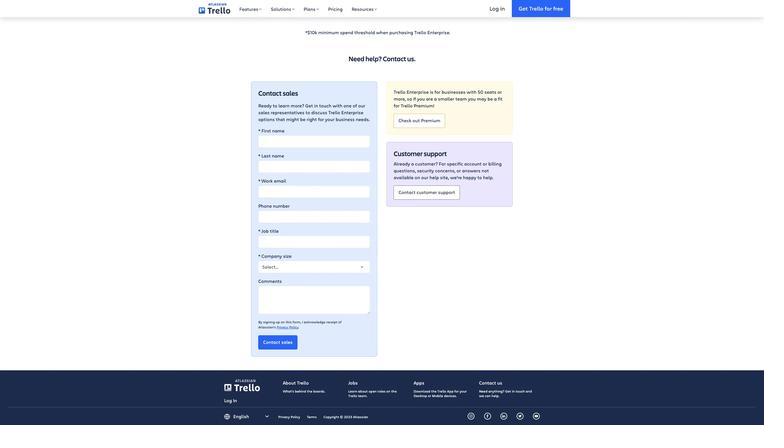 Task type: vqa. For each thing, say whether or not it's contained in the screenshot.
sm image in Checklist link
no



Task type: locate. For each thing, give the bounding box(es) containing it.
the right behind
[[307, 390, 313, 394]]

1 horizontal spatial the
[[392, 390, 397, 394]]

to
[[273, 103, 278, 109], [306, 110, 310, 115], [478, 175, 483, 181]]

0 vertical spatial support
[[424, 149, 447, 158]]

enterprise inside ready to learn more? get in touch with one of our sales representatives to discuss trello enterprise options that might be right for your business needs.
[[342, 110, 364, 115]]

you left may
[[469, 96, 476, 102]]

in inside ready to learn more? get in touch with one of our sales representatives to discuss trello enterprise options that might be right for your business needs.
[[314, 103, 318, 109]]

0 horizontal spatial enterprise
[[342, 110, 364, 115]]

1 horizontal spatial you
[[469, 96, 476, 102]]

what's
[[283, 390, 295, 394]]

resources button
[[348, 0, 382, 17]]

need inside need anything? get in touch and we can help.
[[480, 390, 488, 394]]

this
[[286, 320, 292, 325]]

download the trello app for your desktop or mobile devices.
[[414, 390, 467, 399]]

1 vertical spatial get
[[306, 103, 313, 109]]

2 horizontal spatial in
[[512, 390, 515, 394]]

0 horizontal spatial log
[[224, 398, 232, 404]]

be down 'seats'
[[488, 96, 493, 102]]

of inside by signing up on this form, i acknowledge receipt of atlassian's
[[339, 320, 342, 325]]

2 * from the top
[[259, 153, 261, 159]]

1 vertical spatial policy
[[291, 415, 300, 420]]

contact left us
[[480, 380, 497, 386]]

name down the that
[[273, 128, 285, 134]]

get right 'more?' at the left top of the page
[[306, 103, 313, 109]]

0 vertical spatial on
[[415, 175, 421, 181]]

billing
[[489, 161, 502, 167]]

customer?
[[416, 161, 438, 167]]

purchasing
[[390, 29, 414, 35]]

0 vertical spatial of
[[353, 103, 357, 109]]

for
[[545, 5, 553, 12], [435, 89, 441, 95], [394, 103, 400, 109], [318, 116, 324, 122], [455, 390, 459, 394]]

0 horizontal spatial on
[[281, 320, 285, 325]]

sales
[[283, 89, 298, 98], [259, 110, 270, 115], [282, 340, 293, 346]]

company
[[262, 253, 282, 259]]

features
[[240, 6, 259, 12]]

touch up discuss
[[320, 103, 332, 109]]

solutions button
[[267, 0, 299, 17]]

1 vertical spatial privacy
[[279, 415, 290, 420]]

1 vertical spatial to
[[306, 110, 310, 115]]

might
[[287, 116, 299, 122]]

Phone number telephone field
[[259, 211, 371, 223]]

your
[[325, 116, 335, 122], [460, 390, 467, 394]]

0 horizontal spatial get
[[306, 103, 313, 109]]

your inside ready to learn more? get in touch with one of our sales representatives to discuss trello enterprise options that might be right for your business needs.
[[325, 116, 335, 122]]

0 vertical spatial help.
[[484, 175, 494, 181]]

2 vertical spatial get
[[506, 390, 512, 394]]

sales down the ready
[[259, 110, 270, 115]]

1 horizontal spatial your
[[460, 390, 467, 394]]

1 * from the top
[[259, 128, 261, 134]]

number
[[273, 203, 290, 209]]

1 horizontal spatial touch
[[516, 390, 525, 394]]

of for one
[[353, 103, 357, 109]]

0 vertical spatial policy
[[289, 325, 299, 330]]

1 vertical spatial contact sales
[[263, 340, 293, 346]]

0 horizontal spatial you
[[418, 96, 425, 102]]

policy for privacy policy .
[[289, 325, 299, 330]]

be left the right on the top of the page
[[300, 116, 306, 122]]

privacy policy link down the "this"
[[277, 325, 299, 330]]

contact sales button
[[259, 336, 298, 350]]

ready
[[259, 103, 272, 109]]

solutions
[[271, 6, 291, 12]]

0 vertical spatial log
[[490, 5, 499, 12]]

trello up more,
[[394, 89, 406, 95]]

3 * from the top
[[259, 178, 261, 184]]

0 horizontal spatial be
[[300, 116, 306, 122]]

5 * from the top
[[259, 253, 261, 259]]

a right are
[[435, 96, 437, 102]]

are
[[427, 96, 434, 102]]

or inside download the trello app for your desktop or mobile devices.
[[428, 394, 432, 399]]

resources
[[352, 6, 374, 12]]

form,
[[293, 320, 301, 325]]

a left the fit
[[495, 96, 497, 102]]

in inside need anything? get in touch and we can help.
[[512, 390, 515, 394]]

with left 50
[[467, 89, 477, 95]]

on inside by signing up on this form, i acknowledge receipt of atlassian's
[[281, 320, 285, 325]]

us
[[498, 380, 503, 386]]

already
[[394, 161, 411, 167]]

contact sales up learn
[[259, 89, 298, 98]]

contact customer support link
[[394, 186, 460, 200]]

need left help?
[[349, 54, 365, 63]]

open
[[369, 390, 377, 394]]

per
[[306, 9, 313, 15]]

customer
[[394, 149, 423, 158]]

None email field
[[259, 186, 371, 198]]

name
[[273, 128, 285, 134], [272, 153, 285, 159]]

contact sales down privacy policy .
[[263, 340, 293, 346]]

for right app
[[455, 390, 459, 394]]

get right anything? at the right of page
[[506, 390, 512, 394]]

* left job
[[259, 228, 261, 234]]

the right roles
[[392, 390, 397, 394]]

for down more,
[[394, 103, 400, 109]]

be inside ready to learn more? get in touch with one of our sales representatives to discuss trello enterprise options that might be right for your business needs.
[[300, 116, 306, 122]]

*$10k
[[306, 29, 318, 35]]

trello up business
[[329, 110, 341, 115]]

1 vertical spatial name
[[272, 153, 285, 159]]

need down the contact us
[[480, 390, 488, 394]]

get right the 'log in' on the top right of the page
[[519, 5, 528, 12]]

0 vertical spatial sales
[[283, 89, 298, 98]]

0 vertical spatial be
[[488, 96, 493, 102]]

* for * first name
[[259, 128, 261, 134]]

* first name
[[259, 128, 285, 134]]

free
[[554, 5, 564, 12]]

can
[[485, 394, 491, 399]]

need
[[349, 54, 365, 63], [480, 390, 488, 394]]

0 vertical spatial enterprise
[[407, 89, 429, 95]]

2 horizontal spatial the
[[432, 390, 437, 394]]

touch
[[320, 103, 332, 109], [516, 390, 525, 394]]

support
[[424, 149, 447, 158], [439, 189, 456, 195]]

support inside contact customer support link
[[439, 189, 456, 195]]

1 vertical spatial our
[[422, 175, 429, 181]]

1 vertical spatial with
[[333, 103, 343, 109]]

of inside ready to learn more? get in touch with one of our sales representatives to discuss trello enterprise options that might be right for your business needs.
[[353, 103, 357, 109]]

policy for privacy policy
[[291, 415, 300, 420]]

2 vertical spatial sales
[[282, 340, 293, 346]]

or up not
[[483, 161, 488, 167]]

boards.
[[314, 390, 326, 394]]

enterprise up if
[[407, 89, 429, 95]]

twitter image
[[519, 415, 522, 419]]

1 horizontal spatial on
[[387, 390, 391, 394]]

policy down 'form,'
[[289, 325, 299, 330]]

you right if
[[418, 96, 425, 102]]

0 vertical spatial touch
[[320, 103, 332, 109]]

0 horizontal spatial touch
[[320, 103, 332, 109]]

1 horizontal spatial get
[[506, 390, 512, 394]]

with left one
[[333, 103, 343, 109]]

1 vertical spatial need
[[480, 390, 488, 394]]

our down security
[[422, 175, 429, 181]]

our inside ready to learn more? get in touch with one of our sales representatives to discuss trello enterprise options that might be right for your business needs.
[[359, 103, 366, 109]]

team.
[[358, 394, 368, 399]]

1 horizontal spatial our
[[422, 175, 429, 181]]

0 vertical spatial privacy policy link
[[277, 325, 299, 330]]

premium!
[[414, 103, 435, 109]]

*
[[259, 128, 261, 134], [259, 153, 261, 159], [259, 178, 261, 184], [259, 228, 261, 234], [259, 253, 261, 259]]

1 vertical spatial privacy policy link
[[279, 415, 300, 420]]

None text field
[[259, 135, 371, 148], [259, 161, 371, 173], [259, 236, 371, 248], [259, 135, 371, 148], [259, 161, 371, 173], [259, 236, 371, 248]]

privacy policy link left terms
[[279, 415, 300, 420]]

privacy down what's
[[279, 415, 290, 420]]

privacy
[[277, 325, 289, 330], [279, 415, 290, 420]]

copyright
[[324, 415, 340, 420]]

to inside the customer support already a customer? for specific account or billing questions, security concerns, or answers not available on our help site, we're happy to help.
[[478, 175, 483, 181]]

support up for in the right top of the page
[[424, 149, 447, 158]]

0 horizontal spatial in
[[314, 103, 318, 109]]

2 vertical spatial on
[[387, 390, 391, 394]]

fit
[[499, 96, 503, 102]]

help. inside need anything? get in touch and we can help.
[[492, 394, 500, 399]]

of right one
[[353, 103, 357, 109]]

the inside learn about open roles on the trello team.
[[392, 390, 397, 394]]

* left first
[[259, 128, 261, 134]]

0 vertical spatial with
[[467, 89, 477, 95]]

threshold
[[355, 29, 375, 35]]

trello
[[530, 5, 544, 12], [415, 29, 427, 35], [394, 89, 406, 95], [401, 103, 413, 109], [329, 110, 341, 115], [297, 380, 309, 386], [438, 390, 447, 394], [349, 394, 358, 399]]

support inside the customer support already a customer? for specific account or billing questions, security concerns, or answers not available on our help site, we're happy to help.
[[424, 149, 447, 158]]

1 horizontal spatial in
[[501, 5, 505, 12]]

desktop
[[414, 394, 428, 399]]

or up we're
[[457, 168, 462, 174]]

if
[[414, 96, 416, 102]]

name right last
[[272, 153, 285, 159]]

2 horizontal spatial get
[[519, 5, 528, 12]]

for left "free"
[[545, 5, 553, 12]]

1 vertical spatial on
[[281, 320, 285, 325]]

0 vertical spatial your
[[325, 116, 335, 122]]

4 * from the top
[[259, 228, 261, 234]]

the inside download the trello app for your desktop or mobile devices.
[[432, 390, 437, 394]]

0 horizontal spatial the
[[307, 390, 313, 394]]

the right download
[[432, 390, 437, 394]]

features button
[[235, 0, 267, 17]]

we
[[480, 394, 485, 399]]

1 vertical spatial log
[[224, 398, 232, 404]]

privacy down up
[[277, 325, 289, 330]]

2 vertical spatial to
[[478, 175, 483, 181]]

help. down not
[[484, 175, 494, 181]]

of
[[353, 103, 357, 109], [339, 320, 342, 325]]

with inside ready to learn more? get in touch with one of our sales representatives to discuss trello enterprise options that might be right for your business needs.
[[333, 103, 343, 109]]

0 horizontal spatial with
[[333, 103, 343, 109]]

a
[[435, 96, 437, 102], [495, 96, 497, 102], [412, 161, 414, 167]]

* left company
[[259, 253, 261, 259]]

0 vertical spatial need
[[349, 54, 365, 63]]

1 the from the left
[[307, 390, 313, 394]]

behind
[[295, 390, 306, 394]]

contact up the ready
[[259, 89, 282, 98]]

sales up learn
[[283, 89, 298, 98]]

need for need anything? get in touch and we can help.
[[480, 390, 488, 394]]

for down discuss
[[318, 116, 324, 122]]

2 horizontal spatial to
[[478, 175, 483, 181]]

to left learn
[[273, 103, 278, 109]]

by
[[259, 320, 263, 325]]

0 horizontal spatial need
[[349, 54, 365, 63]]

month
[[332, 9, 347, 15]]

receipt
[[327, 320, 338, 325]]

of right "receipt"
[[339, 320, 342, 325]]

or inside trello enterprise is for businesses with 50 seats or more, so if you are a smaller team you may be a fit for trello premium!
[[498, 89, 503, 95]]

about trello
[[283, 380, 309, 386]]

or up the fit
[[498, 89, 503, 95]]

sales down privacy policy .
[[282, 340, 293, 346]]

2 vertical spatial in
[[512, 390, 515, 394]]

to down not
[[478, 175, 483, 181]]

0 horizontal spatial a
[[412, 161, 414, 167]]

1 vertical spatial your
[[460, 390, 467, 394]]

1 vertical spatial touch
[[516, 390, 525, 394]]

1 vertical spatial support
[[439, 189, 456, 195]]

on right roles
[[387, 390, 391, 394]]

0 vertical spatial privacy
[[277, 325, 289, 330]]

your right app
[[460, 390, 467, 394]]

* company size
[[259, 253, 292, 259]]

to up the right on the top of the page
[[306, 110, 310, 115]]

our
[[359, 103, 366, 109], [422, 175, 429, 181]]

0 horizontal spatial our
[[359, 103, 366, 109]]

learn
[[349, 390, 358, 394]]

need help? contact us.
[[349, 54, 416, 63]]

not
[[482, 168, 490, 174]]

0 horizontal spatial your
[[325, 116, 335, 122]]

on down security
[[415, 175, 421, 181]]

or left mobile
[[428, 394, 432, 399]]

1 horizontal spatial of
[[353, 103, 357, 109]]

1 vertical spatial enterprise
[[342, 110, 364, 115]]

1 horizontal spatial log
[[490, 5, 499, 12]]

touch left and
[[516, 390, 525, 394]]

2023
[[344, 415, 353, 420]]

specific
[[447, 161, 464, 167]]

log
[[490, 5, 499, 12], [224, 398, 232, 404]]

2 the from the left
[[392, 390, 397, 394]]

1 vertical spatial be
[[300, 116, 306, 122]]

1 horizontal spatial be
[[488, 96, 493, 102]]

1 vertical spatial of
[[339, 320, 342, 325]]

a up questions,
[[412, 161, 414, 167]]

1 vertical spatial help.
[[492, 394, 500, 399]]

* left last
[[259, 153, 261, 159]]

with
[[467, 89, 477, 95], [333, 103, 343, 109]]

1 horizontal spatial need
[[480, 390, 488, 394]]

needs.
[[356, 116, 370, 122]]

3 the from the left
[[432, 390, 437, 394]]

support down site,
[[439, 189, 456, 195]]

get inside need anything? get in touch and we can help.
[[506, 390, 512, 394]]

0 vertical spatial our
[[359, 103, 366, 109]]

1 vertical spatial sales
[[259, 110, 270, 115]]

sales inside ready to learn more? get in touch with one of our sales representatives to discuss trello enterprise options that might be right for your business needs.
[[259, 110, 270, 115]]

of for receipt
[[339, 320, 342, 325]]

enterprise down one
[[342, 110, 364, 115]]

contact
[[383, 54, 407, 63], [259, 89, 282, 98], [399, 189, 416, 195], [263, 340, 280, 346], [480, 380, 497, 386]]

your down discuss
[[325, 116, 335, 122]]

on right up
[[281, 320, 285, 325]]

trello left app
[[438, 390, 447, 394]]

0 vertical spatial to
[[273, 103, 278, 109]]

policy left terms link
[[291, 415, 300, 420]]

check out premium link
[[394, 114, 446, 128]]

atlassian trello image
[[199, 3, 231, 14], [224, 380, 260, 392], [235, 380, 256, 383]]

0 vertical spatial name
[[273, 128, 285, 134]]

for inside download the trello app for your desktop or mobile devices.
[[455, 390, 459, 394]]

0 horizontal spatial of
[[339, 320, 342, 325]]

0 vertical spatial in
[[501, 5, 505, 12]]

2 horizontal spatial on
[[415, 175, 421, 181]]

help.
[[484, 175, 494, 181], [492, 394, 500, 399]]

1 horizontal spatial enterprise
[[407, 89, 429, 95]]

1 horizontal spatial with
[[467, 89, 477, 95]]

our up "needs."
[[359, 103, 366, 109]]

linkedin image
[[503, 415, 506, 419]]

contact down atlassian's on the bottom left
[[263, 340, 280, 346]]

help. right "can"
[[492, 394, 500, 399]]

1 vertical spatial in
[[314, 103, 318, 109]]

jobs
[[349, 380, 358, 386]]

* left work
[[259, 178, 261, 184]]

trello left team.
[[349, 394, 358, 399]]



Task type: describe. For each thing, give the bounding box(es) containing it.
privacy for privacy policy .
[[277, 325, 289, 330]]

security
[[418, 168, 435, 174]]

more,
[[394, 96, 406, 102]]

customer support already a customer? for specific account or billing questions, security concerns, or answers not available on our help site, we're happy to help.
[[394, 149, 502, 181]]

first
[[262, 128, 271, 134]]

with inside trello enterprise is for businesses with 50 seats or more, so if you are a smaller team you may be a fit for trello premium!
[[467, 89, 477, 95]]

trello left "free"
[[530, 5, 544, 12]]

by signing up on this form, i acknowledge receipt of atlassian's
[[259, 320, 342, 330]]

log in link
[[224, 398, 237, 405]]

touch inside ready to learn more? get in touch with one of our sales representatives to discuss trello enterprise options that might be right for your business needs.
[[320, 103, 332, 109]]

50
[[478, 89, 484, 95]]

us.
[[408, 54, 416, 63]]

privacy policy .
[[277, 325, 299, 330]]

terms
[[307, 415, 317, 420]]

*$10k minimum spend threshold when purchasing trello enterprise.
[[306, 29, 451, 35]]

1 horizontal spatial to
[[306, 110, 310, 115]]

up
[[276, 320, 280, 325]]

* for * last name
[[259, 153, 261, 159]]

help. inside the customer support already a customer? for specific account or billing questions, security concerns, or answers not available on our help site, we're happy to help.
[[484, 175, 494, 181]]

minimum
[[319, 29, 339, 35]]

trello down so
[[401, 103, 413, 109]]

more?
[[291, 103, 304, 109]]

youtube image
[[535, 415, 539, 419]]

* job title
[[259, 228, 279, 234]]

for right 'is'
[[435, 89, 441, 95]]

©
[[340, 415, 344, 420]]

title
[[270, 228, 279, 234]]

* for * company size
[[259, 253, 261, 259]]

get trello for free
[[519, 5, 564, 12]]

that
[[276, 116, 285, 122]]

privacy policy
[[279, 415, 300, 420]]

app
[[448, 390, 454, 394]]

contact inside button
[[263, 340, 280, 346]]

plans
[[304, 6, 316, 12]]

* work email
[[259, 178, 286, 184]]

log in
[[490, 5, 505, 12]]

contact sales inside the contact sales button
[[263, 340, 293, 346]]

work
[[262, 178, 273, 184]]

0 horizontal spatial to
[[273, 103, 278, 109]]

discuss
[[312, 110, 328, 115]]

mobile
[[433, 394, 444, 399]]

roles
[[378, 390, 386, 394]]

enterprise inside trello enterprise is for businesses with 50 seats or more, so if you are a smaller team you may be a fit for trello premium!
[[407, 89, 429, 95]]

trello enterprise is for businesses with 50 seats or more, so if you are a smaller team you may be a fit for trello premium!
[[394, 89, 503, 109]]

phone number
[[259, 203, 290, 209]]

comments
[[259, 278, 282, 284]]

is
[[430, 89, 434, 95]]

instagram image
[[470, 415, 473, 419]]

anything?
[[489, 390, 505, 394]]

help?
[[366, 54, 382, 63]]

privacy for privacy policy
[[279, 415, 290, 420]]

atlassian
[[353, 415, 369, 420]]

get inside ready to learn more? get in touch with one of our sales representatives to discuss trello enterprise options that might be right for your business needs.
[[306, 103, 313, 109]]

trello inside ready to learn more? get in touch with one of our sales representatives to discuss trello enterprise options that might be right for your business needs.
[[329, 110, 341, 115]]

2 horizontal spatial a
[[495, 96, 497, 102]]

our inside the customer support already a customer? for specific account or billing questions, security concerns, or answers not available on our help site, we're happy to help.
[[422, 175, 429, 181]]

smaller
[[439, 96, 455, 102]]

for inside ready to learn more? get in touch with one of our sales representatives to discuss trello enterprise options that might be right for your business needs.
[[318, 116, 324, 122]]

name for * last name
[[272, 153, 285, 159]]

Comments text field
[[259, 286, 371, 315]]

be inside trello enterprise is for businesses with 50 seats or more, so if you are a smaller team you may be a fit for trello premium!
[[488, 96, 493, 102]]

last
[[262, 153, 271, 159]]

* for * job title
[[259, 228, 261, 234]]

contact left us.
[[383, 54, 407, 63]]

1 horizontal spatial a
[[435, 96, 437, 102]]

log for log in
[[224, 398, 232, 404]]

log for log in
[[490, 5, 499, 12]]

apps
[[414, 380, 425, 386]]

trello left enterprise.
[[415, 29, 427, 35]]

seats
[[485, 89, 497, 95]]

pricing
[[328, 6, 343, 12]]

0 vertical spatial contact sales
[[259, 89, 298, 98]]

terms link
[[307, 415, 317, 420]]

one
[[344, 103, 352, 109]]

log in link
[[483, 0, 512, 17]]

your inside download the trello app for your desktop or mobile devices.
[[460, 390, 467, 394]]

a inside the customer support already a customer? for specific account or billing questions, security concerns, or answers not available on our help site, we're happy to help.
[[412, 161, 414, 167]]

on inside the customer support already a customer? for specific account or billing questions, security concerns, or answers not available on our help site, we're happy to help.
[[415, 175, 421, 181]]

learn about open roles on the trello team.
[[349, 390, 397, 399]]

i
[[302, 320, 303, 325]]

email
[[274, 178, 286, 184]]

businesses
[[442, 89, 466, 95]]

options
[[259, 116, 275, 122]]

sales inside button
[[282, 340, 293, 346]]

acknowledge
[[304, 320, 326, 325]]

on inside learn about open roles on the trello team.
[[387, 390, 391, 394]]

contact us
[[480, 380, 503, 386]]

we're
[[451, 175, 462, 181]]

premium
[[422, 118, 441, 124]]

name for * first name
[[273, 128, 285, 134]]

2 you from the left
[[469, 96, 476, 102]]

trello inside download the trello app for your desktop or mobile devices.
[[438, 390, 447, 394]]

devices.
[[445, 394, 457, 399]]

representatives
[[271, 110, 305, 115]]

concerns,
[[436, 168, 456, 174]]

help
[[430, 175, 439, 181]]

trello up what's behind the boards. at left bottom
[[297, 380, 309, 386]]

0 vertical spatial get
[[519, 5, 528, 12]]

* for * work email
[[259, 178, 261, 184]]

in
[[233, 398, 237, 404]]

log in
[[224, 398, 237, 404]]

about
[[359, 390, 368, 394]]

contact down available
[[399, 189, 416, 195]]

answers
[[463, 168, 481, 174]]

1 you from the left
[[418, 96, 425, 102]]

may
[[478, 96, 487, 102]]

learn
[[279, 103, 290, 109]]

facebook image
[[486, 415, 490, 419]]

signing
[[263, 320, 275, 325]]

download
[[414, 390, 431, 394]]

contact customer support
[[399, 189, 456, 195]]

spend
[[340, 29, 354, 35]]

check out premium
[[399, 118, 441, 124]]

customer
[[417, 189, 438, 195]]

touch inside need anything? get in touch and we can help.
[[516, 390, 525, 394]]

copyright © 2023 atlassian
[[324, 415, 369, 420]]

need for need help? contact us.
[[349, 54, 365, 63]]

trello inside learn about open roles on the trello team.
[[349, 394, 358, 399]]

user
[[314, 9, 323, 15]]

right
[[307, 116, 317, 122]]

enterprise.
[[428, 29, 451, 35]]



